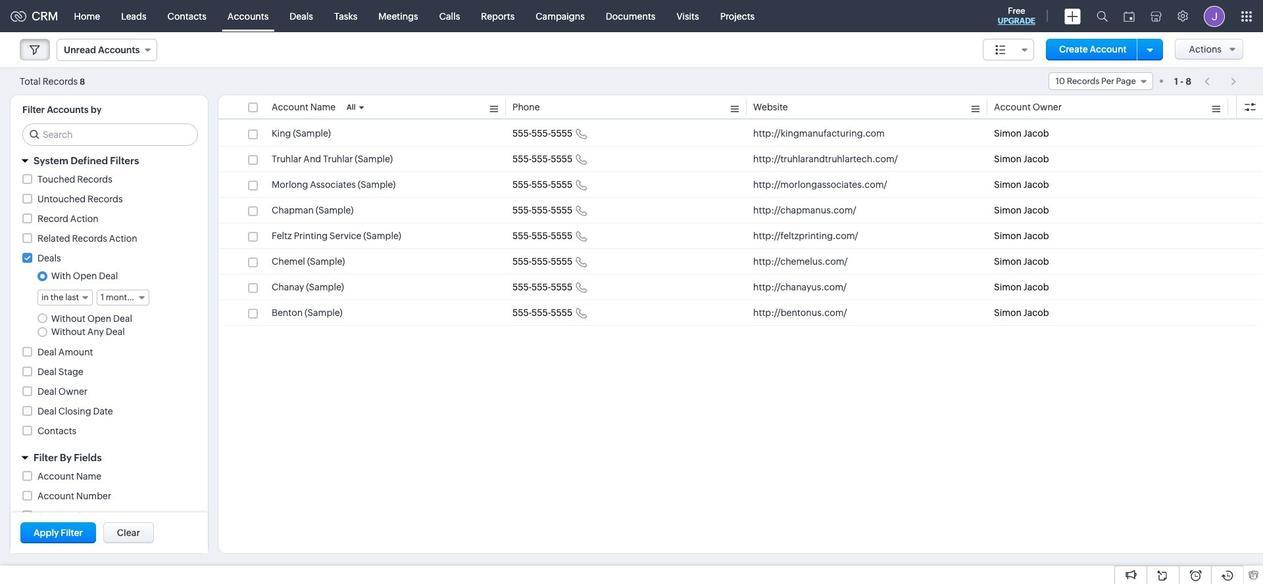 Task type: describe. For each thing, give the bounding box(es) containing it.
create menu element
[[1057, 0, 1089, 32]]

search element
[[1089, 0, 1116, 32]]

Search text field
[[23, 124, 197, 145]]

logo image
[[11, 11, 26, 21]]

create menu image
[[1065, 8, 1081, 24]]

profile image
[[1204, 6, 1225, 27]]

search image
[[1097, 11, 1108, 22]]



Task type: locate. For each thing, give the bounding box(es) containing it.
row group
[[218, 121, 1263, 326]]

size image
[[995, 44, 1006, 56]]

navigation
[[1198, 72, 1244, 91]]

none field size
[[983, 39, 1034, 61]]

profile element
[[1196, 0, 1233, 32]]

calendar image
[[1124, 11, 1135, 21]]

None field
[[57, 39, 157, 61], [983, 39, 1034, 61], [1049, 72, 1153, 90], [38, 290, 93, 306], [97, 290, 149, 306], [57, 39, 157, 61], [1049, 72, 1153, 90], [38, 290, 93, 306], [97, 290, 149, 306]]



Task type: vqa. For each thing, say whether or not it's contained in the screenshot.
"Deal Stage"
no



